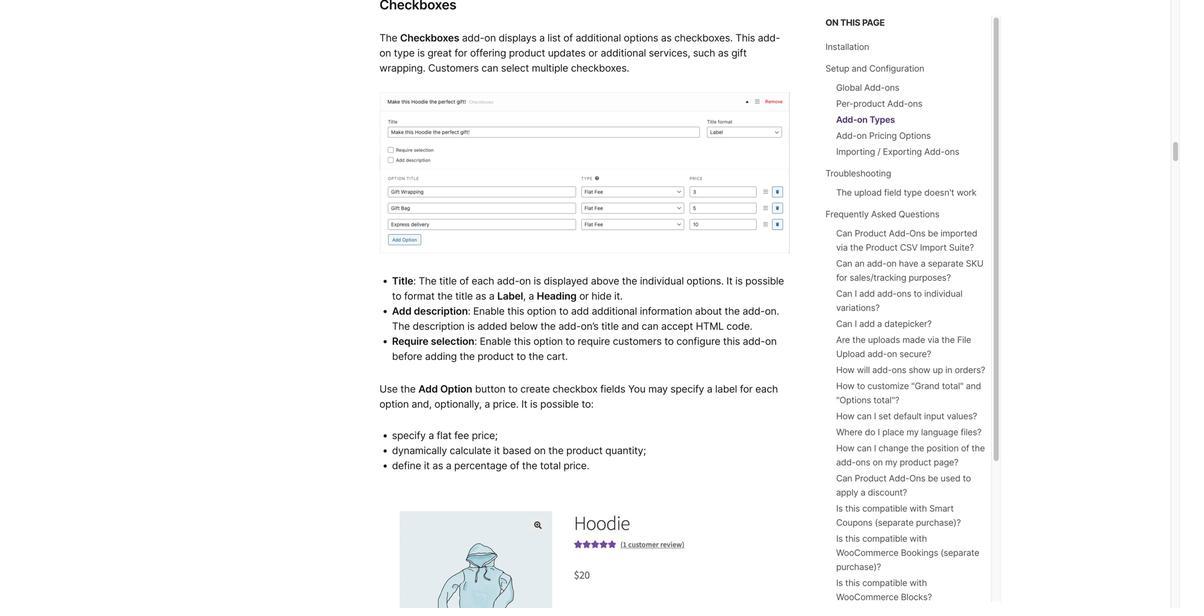 Task type: describe. For each thing, give the bounding box(es) containing it.
ons down configuration
[[885, 82, 900, 93]]

the up add description
[[438, 290, 453, 302]]

the right use
[[401, 383, 416, 396]]

fields
[[601, 383, 626, 396]]

use
[[380, 383, 398, 396]]

i up variations?
[[855, 289, 858, 299]]

add- up discount?
[[890, 474, 910, 484]]

exporting
[[884, 147, 923, 157]]

the for upload
[[837, 187, 852, 198]]

apply
[[837, 488, 859, 498]]

1 horizontal spatial and
[[852, 63, 868, 74]]

displays
[[499, 32, 537, 44]]

on left types
[[858, 114, 868, 125]]

smart
[[930, 504, 955, 514]]

3 compatible from the top
[[863, 578, 908, 589]]

add- inside : enable this option to require customers to configure this add-on before adding the product to the cart.
[[743, 335, 766, 348]]

the title of each add-on is displayed above the individual options. it is possible to format the title as a
[[392, 275, 785, 302]]

1 vertical spatial title
[[456, 290, 473, 302]]

for inside button to create checkbox fields you may specify a label for each option and, optionally, a price. it is possible to:
[[740, 383, 753, 396]]

specify a flat fee price; dynamically calculate it based on the product quantity; define it as a percentage of the total price.
[[392, 430, 646, 472]]

add-on types link
[[837, 114, 896, 125]]

1 compatible from the top
[[863, 504, 908, 514]]

0 horizontal spatial my
[[886, 457, 898, 468]]

importing / exporting add-ons link
[[837, 147, 960, 157]]

1 woocommerce from the top
[[837, 548, 899, 559]]

customers
[[613, 335, 662, 348]]

product inside global add-ons per-product add-ons add-on types add-on pricing options importing / exporting add-ons
[[854, 98, 886, 109]]

place
[[883, 427, 905, 438]]

the for title
[[419, 275, 437, 287]]

before
[[392, 350, 423, 363]]

is inside add-on displays a list of additional options as checkboxes. this add- on type is great for offering product updates or additional services, such as gift wrapping. customers can select multiple checkboxes.
[[418, 47, 425, 59]]

specify inside specify a flat fee price; dynamically calculate it based on the product quantity; define it as a percentage of the total price.
[[392, 430, 426, 442]]

i right do
[[878, 427, 881, 438]]

label , a heading or hide it.
[[498, 290, 623, 302]]

ons up customize
[[892, 365, 907, 376]]

to up the cart.
[[566, 335, 575, 348]]

ons down do
[[856, 457, 871, 468]]

of inside specify a flat fee price; dynamically calculate it based on the product quantity; define it as a percentage of the total price.
[[510, 460, 520, 472]]

i down variations?
[[855, 319, 858, 330]]

i down do
[[875, 443, 877, 454]]

on inside specify a flat fee price; dynamically calculate it based on the product quantity; define it as a percentage of the total price.
[[534, 445, 546, 457]]

of inside add-on displays a list of additional options as checkboxes. this add- on type is great for offering product updates or additional services, such as gift wrapping. customers can select multiple checkboxes.
[[564, 32, 573, 44]]

the down selection
[[460, 350, 475, 363]]

are
[[837, 335, 851, 346]]

require
[[392, 335, 429, 348]]

cart.
[[547, 350, 568, 363]]

the for checkboxes
[[380, 32, 398, 44]]

import
[[921, 242, 947, 253]]

create
[[521, 383, 550, 396]]

option for add-
[[527, 305, 557, 317]]

2 how from the top
[[837, 381, 855, 392]]

updates
[[548, 47, 586, 59]]

how will add-ons show up in orders? link
[[837, 365, 986, 376]]

can inside can product add-ons be imported via the product csv import suite? can an add-on have a separate sku for sales/tracking purposes? can i add add-ons to individual variations? can i add a datepicker? are the uploads made via the file upload add-on secure? how will add-ons show up in orders? how to customize "grand total" and "options total"? how can i set default input values? where do i place my language files? how can i change the position of the add-ons on my product page? can product add-ons be used to apply a discount? is this compatible with smart coupons (separate purchase)? is this compatible with woocommerce bookings (separate purchase)? is this compatible with woocommerce blocks?
[[858, 443, 872, 454]]

language
[[922, 427, 959, 438]]

in
[[946, 365, 953, 376]]

options.
[[687, 275, 724, 287]]

0 vertical spatial my
[[907, 427, 919, 438]]

the up an
[[851, 242, 864, 253]]

pricing
[[870, 130, 898, 141]]

is right options. on the right of page
[[736, 275, 743, 287]]

enable for product
[[480, 335, 512, 348]]

on left have
[[887, 258, 897, 269]]

0 horizontal spatial purchase)?
[[837, 562, 882, 573]]

is this compatible with woocommerce bookings (separate purchase)? link
[[837, 534, 980, 573]]

define
[[392, 460, 422, 472]]

0 vertical spatial (separate
[[876, 518, 914, 529]]

added
[[478, 320, 508, 333]]

1 is from the top
[[837, 504, 844, 514]]

to inside button to create checkbox fields you may specify a label for each option and, optionally, a price. it is possible to:
[[509, 383, 518, 396]]

gift
[[732, 47, 747, 59]]

on up the wrapping. in the left top of the page
[[380, 47, 391, 59]]

an
[[855, 258, 865, 269]]

may
[[649, 383, 668, 396]]

add-on pricing options link
[[837, 130, 932, 141]]

additional for information
[[592, 305, 638, 317]]

as inside the title of each add-on is displayed above the individual options. it is possible to format the title as a
[[476, 290, 487, 302]]

sales/tracking
[[850, 273, 907, 283]]

this inside : enable this option to add additional information about the add-on. the description is added below the add-on's title and can accept html code.
[[508, 305, 525, 317]]

used
[[941, 474, 961, 484]]

"options
[[837, 395, 872, 406]]

for inside can product add-ons be imported via the product csv import suite? can an add-on have a separate sku for sales/tracking purposes? can i add add-ons to individual variations? can i add a datepicker? are the uploads made via the file upload add-on secure? how will add-ons show up in orders? how to customize "grand total" and "options total"? how can i set default input values? where do i place my language files? how can i change the position of the add-ons on my product page? can product add-ons be used to apply a discount? is this compatible with smart coupons (separate purchase)? is this compatible with woocommerce bookings (separate purchase)? is this compatible with woocommerce blocks?
[[837, 273, 848, 283]]

on.
[[765, 305, 780, 317]]

configure
[[677, 335, 721, 348]]

on down 'change'
[[873, 457, 884, 468]]

wrapping.
[[380, 62, 426, 74]]

heading
[[537, 290, 577, 302]]

uploads
[[869, 335, 901, 346]]

add-on displays a list of additional options as checkboxes. this add- on type is great for offering product updates or additional services, such as gift wrapping. customers can select multiple checkboxes.
[[380, 32, 781, 74]]

customers
[[429, 62, 479, 74]]

datepicker?
[[885, 319, 932, 330]]

the down where do i place my language files? link
[[912, 443, 925, 454]]

2 is from the top
[[837, 534, 844, 545]]

change
[[879, 443, 909, 454]]

2 can from the top
[[837, 258, 853, 269]]

3 is from the top
[[837, 578, 844, 589]]

can product add-ons be used to apply a discount? link
[[837, 474, 972, 498]]

frequently asked questions
[[826, 209, 940, 220]]

as up services,
[[662, 32, 672, 44]]

file
[[958, 335, 972, 346]]

on inside the title of each add-on is displayed above the individual options. it is possible to format the title as a
[[520, 275, 531, 287]]

1 vertical spatial type
[[905, 187, 923, 198]]

troubleshooting link
[[826, 168, 892, 179]]

description inside : enable this option to add additional information about the add-on. the description is added below the add-on's title and can accept html code.
[[413, 320, 465, 333]]

the up it.
[[622, 275, 638, 287]]

hide
[[592, 290, 612, 302]]

global add-ons link
[[837, 82, 900, 93]]

2 woocommerce from the top
[[837, 592, 899, 603]]

on this page
[[826, 17, 885, 28]]

such
[[694, 47, 716, 59]]

add- up sales/tracking at the top
[[868, 258, 887, 269]]

the inside : enable this option to add additional information about the add-on. the description is added below the add-on's title and can accept html code.
[[392, 320, 410, 333]]

individual inside can product add-ons be imported via the product csv import suite? can an add-on have a separate sku for sales/tracking purposes? can i add add-ons to individual variations? can i add a datepicker? are the uploads made via the file upload add-on secure? how will add-ons show up in orders? how to customize "grand total" and "options total"? how can i set default input values? where do i place my language files? how can i change the position of the add-ons on my product page? can product add-ons be used to apply a discount? is this compatible with smart coupons (separate purchase)? is this compatible with woocommerce bookings (separate purchase)? is this compatible with woocommerce blocks?
[[925, 289, 963, 299]]

per-
[[837, 98, 854, 109]]

add- inside the title of each add-on is displayed above the individual options. it is possible to format the title as a
[[497, 275, 520, 287]]

the down files?
[[972, 443, 986, 454]]

1 ons from the top
[[910, 228, 926, 239]]

to down accept
[[665, 335, 674, 348]]

frequently asked questions link
[[826, 209, 940, 220]]

add- right 'this'
[[758, 32, 781, 44]]

possible inside button to create checkbox fields you may specify a label for each option and, optionally, a price. it is possible to:
[[541, 398, 579, 411]]

values?
[[948, 411, 978, 422]]

1 vertical spatial product
[[866, 242, 898, 253]]

global add-ons per-product add-ons add-on types add-on pricing options importing / exporting add-ons
[[837, 82, 960, 157]]

add description
[[392, 305, 468, 317]]

below
[[510, 320, 538, 333]]

types
[[870, 114, 896, 125]]

on down add-on types link
[[857, 130, 867, 141]]

ons up options
[[909, 98, 923, 109]]

sku
[[967, 258, 984, 269]]

upload
[[855, 187, 882, 198]]

frequently
[[826, 209, 869, 220]]

configuration
[[870, 63, 925, 74]]

2 ons from the top
[[910, 474, 926, 484]]

,
[[523, 290, 526, 302]]

it inside the title of each add-on is displayed above the individual options. it is possible to format the title as a
[[727, 275, 733, 287]]

the upload field type doesn't work link
[[837, 187, 977, 198]]

2 vertical spatial product
[[855, 474, 887, 484]]

1 can from the top
[[837, 228, 853, 239]]

is this compatible with smart coupons (separate purchase)? link
[[837, 504, 962, 529]]

or inside add-on displays a list of additional options as checkboxes. this add- on type is great for offering product updates or additional services, such as gift wrapping. customers can select multiple checkboxes.
[[589, 47, 598, 59]]

total
[[540, 460, 561, 472]]

0 horizontal spatial add
[[392, 305, 412, 317]]

the up 'total' at the left
[[549, 445, 564, 457]]

2 compatible from the top
[[863, 534, 908, 545]]

it inside button to create checkbox fields you may specify a label for each option and, optionally, a price. it is possible to:
[[522, 398, 528, 411]]

asked
[[872, 209, 897, 220]]

can i add add-ons to individual variations? link
[[837, 289, 963, 313]]

0 horizontal spatial checkboxes.
[[571, 62, 630, 74]]

price. inside specify a flat fee price; dynamically calculate it based on the product quantity; define it as a percentage of the total price.
[[564, 460, 590, 472]]

add- up : enable this option to require customers to configure this add-on before adding the product to the cart.
[[559, 320, 581, 333]]

add- up apply
[[837, 457, 856, 468]]

total"
[[943, 381, 964, 392]]

add- up customize
[[873, 365, 892, 376]]

the right are
[[853, 335, 866, 346]]

files?
[[961, 427, 982, 438]]

0 vertical spatial description
[[414, 305, 468, 317]]

/
[[878, 147, 881, 157]]

product inside add-on displays a list of additional options as checkboxes. this add- on type is great for offering product updates or additional services, such as gift wrapping. customers can select multiple checkboxes.
[[509, 47, 546, 59]]

default
[[894, 411, 922, 422]]

1 how from the top
[[837, 365, 855, 376]]

option inside button to create checkbox fields you may specify a label for each option and, optionally, a price. it is possible to:
[[380, 398, 409, 411]]

information
[[640, 305, 693, 317]]

the left file
[[942, 335, 956, 346]]

1 be from the top
[[929, 228, 939, 239]]

on
[[826, 17, 839, 28]]

of inside the title of each add-on is displayed above the individual options. it is possible to format the title as a
[[460, 275, 469, 287]]

add- down the uploads
[[868, 349, 888, 360]]

add- up "per-product add-ons" link
[[865, 82, 885, 93]]

2 vertical spatial add
[[860, 319, 876, 330]]

title inside : enable this option to add additional information about the add-on. the description is added below the add-on's title and can accept html code.
[[602, 320, 619, 333]]

4 can from the top
[[837, 319, 853, 330]]

is up heading
[[534, 275, 542, 287]]

as left gift
[[719, 47, 729, 59]]

ons down can an add-on have a separate sku for sales/tracking purposes? link
[[897, 289, 912, 299]]

on up offering
[[485, 32, 496, 44]]

add- down options
[[925, 147, 945, 157]]

the right below on the bottom left of the page
[[541, 320, 556, 333]]

ons up doesn't
[[945, 147, 960, 157]]

0 vertical spatial product
[[855, 228, 887, 239]]

installation
[[826, 42, 870, 52]]



Task type: vqa. For each thing, say whether or not it's contained in the screenshot.
page
yes



Task type: locate. For each thing, give the bounding box(es) containing it.
on down on.
[[766, 335, 777, 348]]

optionally,
[[435, 398, 482, 411]]

up
[[933, 365, 944, 376]]

compatible down discount?
[[863, 504, 908, 514]]

select
[[501, 62, 529, 74]]

or left hide
[[580, 290, 589, 302]]

: inside : enable this option to require customers to configure this add-on before adding the product to the cart.
[[475, 335, 477, 348]]

checkboxes. down updates
[[571, 62, 630, 74]]

0 vertical spatial checkboxes.
[[675, 32, 733, 44]]

and up the global add-ons link at top
[[852, 63, 868, 74]]

option inside : enable this option to add additional information about the add-on. the description is added below the add-on's title and can accept html code.
[[527, 305, 557, 317]]

additional down it.
[[592, 305, 638, 317]]

possible
[[746, 275, 785, 287], [541, 398, 579, 411]]

it down price;
[[494, 445, 500, 457]]

0 vertical spatial add
[[392, 305, 412, 317]]

to right used
[[964, 474, 972, 484]]

1 vertical spatial ons
[[910, 474, 926, 484]]

: up button
[[475, 335, 477, 348]]

and up customers at right
[[622, 320, 639, 333]]

2 vertical spatial for
[[740, 383, 753, 396]]

the left the cart.
[[529, 350, 544, 363]]

require
[[578, 335, 611, 348]]

of right the list
[[564, 32, 573, 44]]

0 vertical spatial woocommerce
[[837, 548, 899, 559]]

woocommerce down coupons at the bottom right of the page
[[837, 548, 899, 559]]

can inside add-on displays a list of additional options as checkboxes. this add- on type is great for offering product updates or additional services, such as gift wrapping. customers can select multiple checkboxes.
[[482, 62, 499, 74]]

enable
[[474, 305, 505, 317], [480, 335, 512, 348]]

1 horizontal spatial type
[[905, 187, 923, 198]]

possible inside the title of each add-on is displayed above the individual options. it is possible to format the title as a
[[746, 275, 785, 287]]

individual up the information
[[640, 275, 684, 287]]

1 horizontal spatial for
[[740, 383, 753, 396]]

3 with from the top
[[910, 578, 928, 589]]

it right options. on the right of page
[[727, 275, 733, 287]]

0 horizontal spatial possible
[[541, 398, 579, 411]]

0 horizontal spatial for
[[455, 47, 468, 59]]

: enable this option to add additional information about the add-on. the description is added below the add-on's title and can accept html code.
[[392, 305, 780, 333]]

description down format
[[414, 305, 468, 317]]

2 vertical spatial title
[[602, 320, 619, 333]]

0 horizontal spatial individual
[[640, 275, 684, 287]]

a inside add-on displays a list of additional options as checkboxes. this add- on type is great for offering product updates or additional services, such as gift wrapping. customers can select multiple checkboxes.
[[540, 32, 545, 44]]

0 vertical spatial individual
[[640, 275, 684, 287]]

1 horizontal spatial can
[[642, 320, 659, 333]]

to down the "purposes?"
[[914, 289, 923, 299]]

add down variations?
[[860, 319, 876, 330]]

0 vertical spatial or
[[589, 47, 598, 59]]

and inside : enable this option to add additional information about the add-on. the description is added below the add-on's title and can accept html code.
[[622, 320, 639, 333]]

possible down the checkbox
[[541, 398, 579, 411]]

1 vertical spatial additional
[[601, 47, 647, 59]]

based
[[503, 445, 532, 457]]

ons down how can i change the position of the add-ons on my product page? link
[[910, 474, 926, 484]]

each right label
[[756, 383, 779, 396]]

2 vertical spatial is
[[837, 578, 844, 589]]

product
[[855, 228, 887, 239], [866, 242, 898, 253], [855, 474, 887, 484]]

or right updates
[[589, 47, 598, 59]]

0 vertical spatial specify
[[671, 383, 705, 396]]

possible up on.
[[746, 275, 785, 287]]

compatible
[[863, 504, 908, 514], [863, 534, 908, 545], [863, 578, 908, 589]]

0 vertical spatial possible
[[746, 275, 785, 287]]

1 horizontal spatial each
[[756, 383, 779, 396]]

as down dynamically
[[433, 460, 444, 472]]

3 how from the top
[[837, 411, 855, 422]]

product inside : enable this option to require customers to configure this add-on before adding the product to the cart.
[[478, 350, 514, 363]]

option
[[441, 383, 473, 396]]

on up 'total' at the left
[[534, 445, 546, 457]]

checkboxes
[[400, 32, 460, 44]]

individual down the "purposes?"
[[925, 289, 963, 299]]

setup and configuration
[[826, 63, 925, 74]]

can down frequently
[[837, 228, 853, 239]]

percentage
[[455, 460, 508, 472]]

2 vertical spatial can
[[858, 443, 872, 454]]

can inside : enable this option to add additional information about the add-on. the description is added below the add-on's title and can accept html code.
[[642, 320, 659, 333]]

0 horizontal spatial type
[[394, 47, 415, 59]]

: up selection
[[468, 305, 471, 317]]

calculate
[[450, 445, 492, 457]]

with up bookings
[[910, 534, 928, 545]]

the up code.
[[725, 305, 740, 317]]

each inside the title of each add-on is displayed above the individual options. it is possible to format the title as a
[[472, 275, 495, 287]]

total"?
[[874, 395, 900, 406]]

1 vertical spatial price.
[[564, 460, 590, 472]]

each inside button to create checkbox fields you may specify a label for each option and, optionally, a price. it is possible to:
[[756, 383, 779, 396]]

field
[[885, 187, 902, 198]]

the up format
[[419, 275, 437, 287]]

1 horizontal spatial possible
[[746, 275, 785, 287]]

title
[[440, 275, 457, 287], [456, 290, 473, 302], [602, 320, 619, 333]]

2 vertical spatial with
[[910, 578, 928, 589]]

to inside the title of each add-on is displayed above the individual options. it is possible to format the title as a
[[392, 290, 402, 302]]

separate
[[929, 258, 964, 269]]

1 vertical spatial it
[[424, 460, 430, 472]]

0 vertical spatial add
[[860, 289, 876, 299]]

1 vertical spatial be
[[929, 474, 939, 484]]

type up the wrapping. in the left top of the page
[[394, 47, 415, 59]]

can i add a datepicker? link
[[837, 319, 932, 330]]

price.
[[493, 398, 519, 411], [564, 460, 590, 472]]

add- up code.
[[743, 305, 766, 317]]

add- up types
[[888, 98, 909, 109]]

2 vertical spatial :
[[475, 335, 477, 348]]

how
[[837, 365, 855, 376], [837, 381, 855, 392], [837, 411, 855, 422], [837, 443, 855, 454]]

0 horizontal spatial and
[[622, 320, 639, 333]]

is inside button to create checkbox fields you may specify a label for each option and, optionally, a price. it is possible to:
[[531, 398, 538, 411]]

2 vertical spatial option
[[380, 398, 409, 411]]

via right made at the bottom of the page
[[928, 335, 940, 346]]

imported
[[941, 228, 978, 239]]

is this compatible with woocommerce blocks? link
[[837, 578, 933, 603]]

where
[[837, 427, 863, 438]]

1 horizontal spatial checkboxes.
[[675, 32, 733, 44]]

how up "options
[[837, 381, 855, 392]]

1 vertical spatial description
[[413, 320, 465, 333]]

: inside : enable this option to add additional information about the add-on. the description is added below the add-on's title and can accept html code.
[[468, 305, 471, 317]]

of inside can product add-ons be imported via the product csv import suite? can an add-on have a separate sku for sales/tracking purposes? can i add add-ons to individual variations? can i add a datepicker? are the uploads made via the file upload add-on secure? how will add-ons show up in orders? how to customize "grand total" and "options total"? how can i set default input values? where do i place my language files? how can i change the position of the add-ons on my product page? can product add-ons be used to apply a discount? is this compatible with smart coupons (separate purchase)? is this compatible with woocommerce bookings (separate purchase)? is this compatible with woocommerce blocks?
[[962, 443, 970, 454]]

2 horizontal spatial and
[[967, 381, 982, 392]]

product left quantity;
[[567, 445, 603, 457]]

where do i place my language files? link
[[837, 427, 982, 438]]

enable for added
[[474, 305, 505, 317]]

price;
[[472, 430, 498, 442]]

additional for options
[[576, 32, 622, 44]]

add- down sales/tracking at the top
[[878, 289, 897, 299]]

purchase)? up is this compatible with woocommerce blocks? link
[[837, 562, 882, 573]]

with left smart
[[910, 504, 928, 514]]

and down the orders?
[[967, 381, 982, 392]]

1 vertical spatial or
[[580, 290, 589, 302]]

0 vertical spatial additional
[[576, 32, 622, 44]]

be up import
[[929, 228, 939, 239]]

0 horizontal spatial price.
[[493, 398, 519, 411]]

1 vertical spatial purchase)?
[[837, 562, 882, 573]]

0 horizontal spatial it
[[424, 460, 430, 472]]

add
[[860, 289, 876, 299], [572, 305, 589, 317], [860, 319, 876, 330]]

it
[[727, 275, 733, 287], [522, 398, 528, 411]]

the down based
[[523, 460, 538, 472]]

1 vertical spatial woocommerce
[[837, 592, 899, 603]]

setup and configuration link
[[826, 63, 925, 74]]

offering
[[470, 47, 507, 59]]

product inside can product add-ons be imported via the product csv import suite? can an add-on have a separate sku for sales/tracking purposes? can i add add-ons to individual variations? can i add a datepicker? are the uploads made via the file upload add-on secure? how will add-ons show up in orders? how to customize "grand total" and "options total"? how can i set default input values? where do i place my language files? how can i change the position of the add-ons on my product page? can product add-ons be used to apply a discount? is this compatible with smart coupons (separate purchase)? is this compatible with woocommerce bookings (separate purchase)? is this compatible with woocommerce blocks?
[[900, 457, 932, 468]]

1 vertical spatial can
[[642, 320, 659, 333]]

and inside can product add-ons be imported via the product csv import suite? can an add-on have a separate sku for sales/tracking purposes? can i add add-ons to individual variations? can i add a datepicker? are the uploads made via the file upload add-on secure? how will add-ons show up in orders? how to customize "grand total" and "options total"? how can i set default input values? where do i place my language files? how can i change the position of the add-ons on my product page? can product add-ons be used to apply a discount? is this compatible with smart coupons (separate purchase)? is this compatible with woocommerce bookings (separate purchase)? is this compatible with woocommerce blocks?
[[967, 381, 982, 392]]

1 vertical spatial and
[[622, 320, 639, 333]]

1 vertical spatial it
[[522, 398, 528, 411]]

0 vertical spatial and
[[852, 63, 868, 74]]

1 vertical spatial checkboxes.
[[571, 62, 630, 74]]

product inside specify a flat fee price; dynamically calculate it based on the product quantity; define it as a percentage of the total price.
[[567, 445, 603, 457]]

0 vertical spatial via
[[837, 242, 848, 253]]

for up variations?
[[837, 273, 848, 283]]

for up "customers"
[[455, 47, 468, 59]]

how to customize "grand total" and "options total"? link
[[837, 381, 982, 406]]

1 vertical spatial (separate
[[941, 548, 980, 559]]

0 horizontal spatial it
[[522, 398, 528, 411]]

this
[[841, 17, 861, 28], [508, 305, 525, 317], [514, 335, 531, 348], [724, 335, 741, 348], [846, 504, 861, 514], [846, 534, 861, 545], [846, 578, 861, 589]]

additional up updates
[[576, 32, 622, 44]]

enable down 'added' at the bottom left of the page
[[480, 335, 512, 348]]

the upload field type doesn't work
[[837, 187, 977, 198]]

customize
[[868, 381, 910, 392]]

1 horizontal spatial purchase)?
[[917, 518, 962, 529]]

1 vertical spatial enable
[[480, 335, 512, 348]]

1 vertical spatial specify
[[392, 430, 426, 442]]

code.
[[727, 320, 753, 333]]

0 horizontal spatial via
[[837, 242, 848, 253]]

1 horizontal spatial :
[[468, 305, 471, 317]]

on inside : enable this option to require customers to configure this add-on before adding the product to the cart.
[[766, 335, 777, 348]]

0 vertical spatial compatible
[[863, 504, 908, 514]]

add- up offering
[[462, 32, 485, 44]]

html
[[696, 320, 724, 333]]

1 with from the top
[[910, 504, 928, 514]]

0 vertical spatial with
[[910, 504, 928, 514]]

1 horizontal spatial add
[[419, 383, 438, 396]]

this
[[736, 32, 756, 44]]

1 horizontal spatial it
[[494, 445, 500, 457]]

option for cart.
[[534, 335, 563, 348]]

0 horizontal spatial can
[[482, 62, 499, 74]]

as left label
[[476, 290, 487, 302]]

product down the global add-ons link at top
[[854, 98, 886, 109]]

1 horizontal spatial via
[[928, 335, 940, 346]]

0 vertical spatial is
[[837, 504, 844, 514]]

it down dynamically
[[424, 460, 430, 472]]

1 vertical spatial for
[[837, 273, 848, 283]]

do
[[866, 427, 876, 438]]

2 vertical spatial compatible
[[863, 578, 908, 589]]

1 vertical spatial possible
[[541, 398, 579, 411]]

0 vertical spatial it
[[727, 275, 733, 287]]

0 vertical spatial :
[[414, 275, 416, 287]]

orders?
[[955, 365, 986, 376]]

are the uploads made via the file upload add-on secure? link
[[837, 335, 972, 360]]

variations?
[[837, 303, 880, 313]]

how down upload
[[837, 365, 855, 376]]

enable inside : enable this option to add additional information about the add-on. the description is added below the add-on's title and can accept html code.
[[474, 305, 505, 317]]

for
[[455, 47, 468, 59], [837, 273, 848, 283], [740, 383, 753, 396]]

0 vertical spatial be
[[929, 228, 939, 239]]

0 horizontal spatial each
[[472, 275, 495, 287]]

button
[[475, 383, 506, 396]]

2 vertical spatial and
[[967, 381, 982, 392]]

type right field
[[905, 187, 923, 198]]

accept
[[662, 320, 694, 333]]

global
[[837, 82, 863, 93]]

1 vertical spatial compatible
[[863, 534, 908, 545]]

my down default on the bottom of page
[[907, 427, 919, 438]]

installation link
[[826, 42, 870, 52]]

can up are
[[837, 319, 853, 330]]

2 horizontal spatial can
[[858, 443, 872, 454]]

with up blocks?
[[910, 578, 928, 589]]

1 vertical spatial each
[[756, 383, 779, 396]]

my
[[907, 427, 919, 438], [886, 457, 898, 468]]

as
[[662, 32, 672, 44], [719, 47, 729, 59], [476, 290, 487, 302], [433, 460, 444, 472]]

0 vertical spatial each
[[472, 275, 495, 287]]

option inside : enable this option to require customers to configure this add-on before adding the product to the cart.
[[534, 335, 563, 348]]

is inside : enable this option to add additional information about the add-on. the description is added below the add-on's title and can accept html code.
[[468, 320, 475, 333]]

type inside add-on displays a list of additional options as checkboxes. this add- on type is great for offering product updates or additional services, such as gift wrapping. customers can select multiple checkboxes.
[[394, 47, 415, 59]]

is left 'added' at the bottom left of the page
[[468, 320, 475, 333]]

0 vertical spatial it
[[494, 445, 500, 457]]

individual
[[640, 275, 684, 287], [925, 289, 963, 299]]

1 vertical spatial via
[[928, 335, 940, 346]]

the inside the title of each add-on is displayed above the individual options. it is possible to format the title as a
[[419, 275, 437, 287]]

2 be from the top
[[929, 474, 939, 484]]

ons
[[885, 82, 900, 93], [909, 98, 923, 109], [945, 147, 960, 157], [897, 289, 912, 299], [892, 365, 907, 376], [856, 457, 871, 468]]

add- down per-
[[837, 114, 858, 125]]

to up "options
[[858, 381, 866, 392]]

format
[[404, 290, 435, 302]]

1 vertical spatial my
[[886, 457, 898, 468]]

of
[[564, 32, 573, 44], [460, 275, 469, 287], [962, 443, 970, 454], [510, 460, 520, 472]]

2 vertical spatial additional
[[592, 305, 638, 317]]

individual inside the title of each add-on is displayed above the individual options. it is possible to format the title as a
[[640, 275, 684, 287]]

product left csv
[[866, 242, 898, 253]]

(separate right bookings
[[941, 548, 980, 559]]

add- down code.
[[743, 335, 766, 348]]

0 vertical spatial option
[[527, 305, 557, 317]]

title :
[[392, 275, 419, 287]]

on down the uploads
[[888, 349, 898, 360]]

option up the cart.
[[534, 335, 563, 348]]

5 can from the top
[[837, 474, 853, 484]]

to down below on the bottom left of the page
[[517, 350, 526, 363]]

be
[[929, 228, 939, 239], [929, 474, 939, 484]]

product down displays
[[509, 47, 546, 59]]

2 with from the top
[[910, 534, 928, 545]]

will
[[858, 365, 871, 376]]

"grand
[[912, 381, 940, 392]]

is down create in the left of the page
[[531, 398, 538, 411]]

via down frequently
[[837, 242, 848, 253]]

4 how from the top
[[837, 443, 855, 454]]

1 vertical spatial add
[[572, 305, 589, 317]]

purchase)?
[[917, 518, 962, 529], [837, 562, 882, 573]]

1 horizontal spatial it
[[727, 275, 733, 287]]

0 vertical spatial type
[[394, 47, 415, 59]]

0 vertical spatial for
[[455, 47, 468, 59]]

for inside add-on displays a list of additional options as checkboxes. this add- on type is great for offering product updates or additional services, such as gift wrapping. customers can select multiple checkboxes.
[[455, 47, 468, 59]]

1 horizontal spatial price.
[[564, 460, 590, 472]]

0 vertical spatial can
[[482, 62, 499, 74]]

1 horizontal spatial my
[[907, 427, 919, 438]]

bookings
[[902, 548, 939, 559]]

2 horizontal spatial :
[[475, 335, 477, 348]]

2 horizontal spatial for
[[837, 273, 848, 283]]

discount?
[[869, 488, 908, 498]]

0 vertical spatial price.
[[493, 398, 519, 411]]

for right label
[[740, 383, 753, 396]]

3 can from the top
[[837, 289, 853, 299]]

via
[[837, 242, 848, 253], [928, 335, 940, 346]]

how down where
[[837, 443, 855, 454]]

add inside : enable this option to add additional information about the add-on. the description is added below the add-on's title and can accept html code.
[[572, 305, 589, 317]]

specify inside button to create checkbox fields you may specify a label for each option and, optionally, a price. it is possible to:
[[671, 383, 705, 396]]

upload
[[837, 349, 866, 360]]

each up 'added' at the bottom left of the page
[[472, 275, 495, 287]]

product up discount?
[[855, 474, 887, 484]]

: for selection
[[475, 335, 477, 348]]

option
[[527, 305, 557, 317], [534, 335, 563, 348], [380, 398, 409, 411]]

as inside specify a flat fee price; dynamically calculate it based on the product quantity; define it as a percentage of the total price.
[[433, 460, 444, 472]]

secure?
[[900, 349, 932, 360]]

enable inside : enable this option to require customers to configure this add-on before adding the product to the cart.
[[480, 335, 512, 348]]

1 vertical spatial with
[[910, 534, 928, 545]]

and,
[[412, 398, 432, 411]]

be left used
[[929, 474, 939, 484]]

questions
[[899, 209, 940, 220]]

0 horizontal spatial specify
[[392, 430, 426, 442]]

: up format
[[414, 275, 416, 287]]

1 vertical spatial individual
[[925, 289, 963, 299]]

1 horizontal spatial individual
[[925, 289, 963, 299]]

: for description
[[468, 305, 471, 317]]

price. inside button to create checkbox fields you may specify a label for each option and, optionally, a price. it is possible to:
[[493, 398, 519, 411]]

additional inside : enable this option to add additional information about the add-on. the description is added below the add-on's title and can accept html code.
[[592, 305, 638, 317]]

can product add-ons be imported via the product csv import suite? link
[[837, 228, 978, 253]]

the
[[851, 242, 864, 253], [622, 275, 638, 287], [438, 290, 453, 302], [725, 305, 740, 317], [541, 320, 556, 333], [853, 335, 866, 346], [942, 335, 956, 346], [460, 350, 475, 363], [529, 350, 544, 363], [401, 383, 416, 396], [912, 443, 925, 454], [972, 443, 986, 454], [549, 445, 564, 457], [523, 460, 538, 472]]

options
[[900, 130, 932, 141]]

specify
[[671, 383, 705, 396], [392, 430, 426, 442]]

add- up importing
[[837, 130, 857, 141]]

above
[[591, 275, 620, 287]]

0 horizontal spatial :
[[414, 275, 416, 287]]

multiple
[[532, 62, 569, 74]]

how can i set default input values? link
[[837, 411, 978, 422]]

0 horizontal spatial (separate
[[876, 518, 914, 529]]

to inside : enable this option to add additional information about the add-on. the description is added below the add-on's title and can accept html code.
[[559, 305, 569, 317]]

can down offering
[[482, 62, 499, 74]]

a inside the title of each add-on is displayed above the individual options. it is possible to format the title as a
[[489, 290, 495, 302]]

of up add description
[[460, 275, 469, 287]]

can up apply
[[837, 474, 853, 484]]

product
[[509, 47, 546, 59], [854, 98, 886, 109], [478, 350, 514, 363], [567, 445, 603, 457], [900, 457, 932, 468]]

0 vertical spatial title
[[440, 275, 457, 287]]

can an add-on have a separate sku for sales/tracking purposes? link
[[837, 258, 984, 283]]

0 vertical spatial ons
[[910, 228, 926, 239]]

add- up csv
[[890, 228, 910, 239]]



